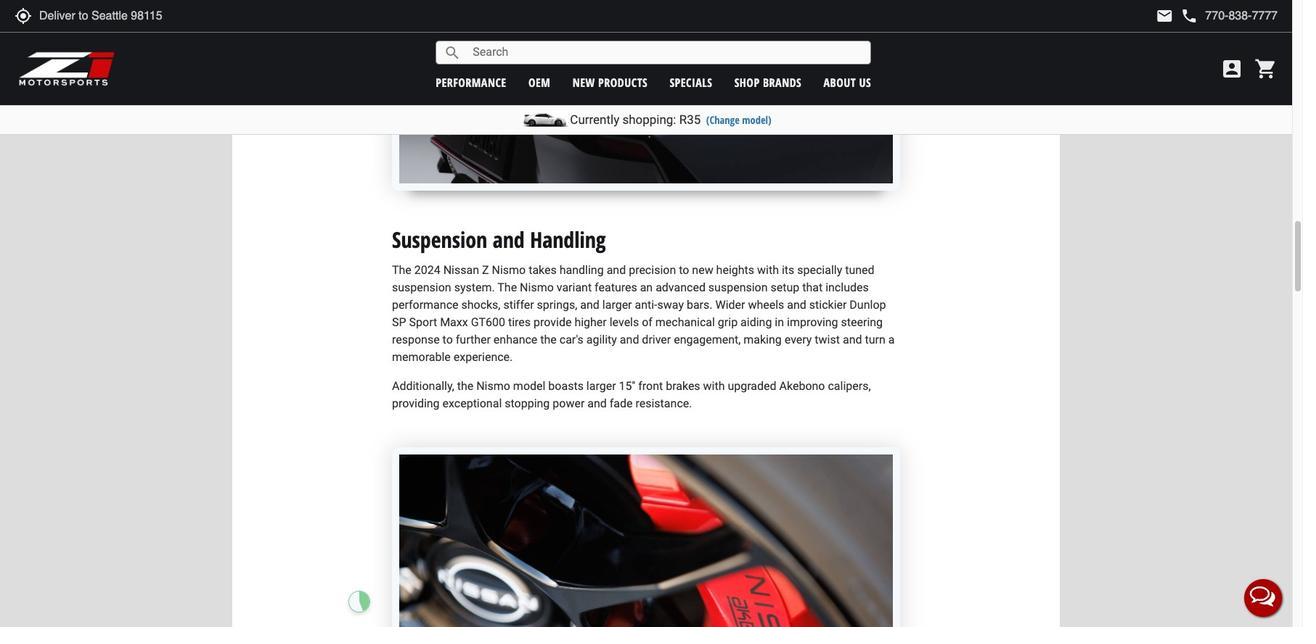 Task type: locate. For each thing, give the bounding box(es) containing it.
new up advanced
[[692, 263, 713, 277]]

r35
[[679, 113, 701, 127]]

2024
[[414, 263, 440, 277]]

currently shopping: r35 (change model)
[[570, 113, 771, 127]]

suspension down heights on the top right
[[708, 281, 768, 294]]

model
[[513, 379, 545, 393]]

the up exceptional
[[457, 379, 473, 393]]

nismo right z
[[492, 263, 526, 277]]

and up the "features"
[[607, 263, 626, 277]]

front
[[638, 379, 663, 393]]

performance up sport
[[392, 298, 458, 312]]

suspension
[[392, 281, 451, 294], [708, 281, 768, 294]]

1 horizontal spatial with
[[757, 263, 779, 277]]

2 vertical spatial nismo
[[476, 379, 510, 393]]

1 vertical spatial to
[[443, 333, 453, 347]]

new
[[573, 74, 595, 90], [692, 263, 713, 277]]

the left 2024
[[392, 263, 411, 277]]

improving
[[787, 316, 838, 329]]

0 horizontal spatial to
[[443, 333, 453, 347]]

with left the its
[[757, 263, 779, 277]]

shopping_cart
[[1254, 57, 1278, 81]]

and down "levels"
[[620, 333, 639, 347]]

higher
[[574, 316, 607, 329]]

1 vertical spatial larger
[[586, 379, 616, 393]]

0 vertical spatial the
[[540, 333, 557, 347]]

takes
[[529, 263, 557, 277]]

about
[[824, 74, 856, 90]]

mail link
[[1156, 7, 1173, 25]]

nismo up exceptional
[[476, 379, 510, 393]]

shop brands
[[734, 74, 802, 90]]

nismo down takes
[[520, 281, 554, 294]]

0 vertical spatial with
[[757, 263, 779, 277]]

boasts
[[548, 379, 584, 393]]

suspension down 2024
[[392, 281, 451, 294]]

1 horizontal spatial suspension
[[708, 281, 768, 294]]

exceptional
[[442, 397, 502, 411]]

its
[[782, 263, 794, 277]]

with right brakes
[[703, 379, 725, 393]]

performance
[[436, 74, 506, 90], [392, 298, 458, 312]]

(change model) link
[[706, 113, 771, 127]]

my_location
[[15, 7, 32, 25]]

0 horizontal spatial with
[[703, 379, 725, 393]]

handling
[[559, 263, 604, 277]]

to up advanced
[[679, 263, 689, 277]]

account_box
[[1220, 57, 1244, 81]]

enhance
[[494, 333, 537, 347]]

performance inside the 2024 nissan z nismo takes handling and precision to new heights with its specially tuned suspension system. the nismo variant features an advanced suspension setup that includes performance shocks, stiffer springs, and larger anti-sway bars. wider wheels and stickier dunlop sp sport maxx gt600 tires provide higher levels of mechanical grip aiding in improving steering response to further enhance the car's agility and driver engagement, making every twist and turn a memorable experience.
[[392, 298, 458, 312]]

mail
[[1156, 7, 1173, 25]]

a
[[888, 333, 895, 347]]

1 vertical spatial new
[[692, 263, 713, 277]]

with
[[757, 263, 779, 277], [703, 379, 725, 393]]

1 horizontal spatial new
[[692, 263, 713, 277]]

and left fade
[[587, 397, 607, 411]]

1 horizontal spatial the
[[540, 333, 557, 347]]

brakes
[[666, 379, 700, 393]]

1 vertical spatial performance
[[392, 298, 458, 312]]

shop brands link
[[734, 74, 802, 90]]

Search search field
[[461, 41, 871, 64]]

shopping_cart link
[[1251, 57, 1278, 81]]

phone link
[[1181, 7, 1278, 25]]

the down provide
[[540, 333, 557, 347]]

about us
[[824, 74, 871, 90]]

to
[[679, 263, 689, 277], [443, 333, 453, 347]]

wider
[[715, 298, 745, 312]]

0 horizontal spatial new
[[573, 74, 595, 90]]

larger down the "features"
[[602, 298, 632, 312]]

0 vertical spatial to
[[679, 263, 689, 277]]

z
[[482, 263, 489, 277]]

bars.
[[687, 298, 712, 312]]

resistance.
[[636, 397, 692, 411]]

1 vertical spatial the
[[457, 379, 473, 393]]

stiffer
[[503, 298, 534, 312]]

1 horizontal spatial the
[[497, 281, 517, 294]]

0 vertical spatial larger
[[602, 298, 632, 312]]

and down steering
[[843, 333, 862, 347]]

and
[[493, 225, 525, 255], [607, 263, 626, 277], [580, 298, 600, 312], [787, 298, 806, 312], [620, 333, 639, 347], [843, 333, 862, 347], [587, 397, 607, 411]]

suspension and handling
[[392, 225, 606, 255]]

grip
[[718, 316, 738, 329]]

nismo
[[492, 263, 526, 277], [520, 281, 554, 294], [476, 379, 510, 393]]

the inside the 'additionally, the nismo model boasts larger 15'' front brakes with upgraded akebono calipers, providing exceptional stopping power and fade resistance.'
[[457, 379, 473, 393]]

springs,
[[537, 298, 577, 312]]

experience.
[[454, 350, 513, 364]]

performance down search at the top left
[[436, 74, 506, 90]]

0 horizontal spatial the
[[392, 263, 411, 277]]

0 vertical spatial new
[[573, 74, 595, 90]]

setup
[[771, 281, 799, 294]]

shop
[[734, 74, 760, 90]]

new up currently
[[573, 74, 595, 90]]

the inside the 2024 nissan z nismo takes handling and precision to new heights with its specially tuned suspension system. the nismo variant features an advanced suspension setup that includes performance shocks, stiffer springs, and larger anti-sway bars. wider wheels and stickier dunlop sp sport maxx gt600 tires provide higher levels of mechanical grip aiding in improving steering response to further enhance the car's agility and driver engagement, making every twist and turn a memorable experience.
[[540, 333, 557, 347]]

specials
[[670, 74, 712, 90]]

0 vertical spatial nismo
[[492, 263, 526, 277]]

precision
[[629, 263, 676, 277]]

response
[[392, 333, 440, 347]]

1 vertical spatial with
[[703, 379, 725, 393]]

upgraded
[[728, 379, 776, 393]]

0 vertical spatial performance
[[436, 74, 506, 90]]

to down the maxx
[[443, 333, 453, 347]]

oem
[[528, 74, 550, 90]]

larger left the 15'' in the left bottom of the page
[[586, 379, 616, 393]]

0 horizontal spatial suspension
[[392, 281, 451, 294]]

1 horizontal spatial to
[[679, 263, 689, 277]]

the
[[392, 263, 411, 277], [497, 281, 517, 294]]

anti-
[[635, 298, 657, 312]]

twist
[[815, 333, 840, 347]]

larger
[[602, 298, 632, 312], [586, 379, 616, 393]]

an
[[640, 281, 653, 294]]

the up stiffer
[[497, 281, 517, 294]]

shocks,
[[461, 298, 501, 312]]

0 horizontal spatial the
[[457, 379, 473, 393]]



Task type: vqa. For each thing, say whether or not it's contained in the screenshot.
the bottom Z1
no



Task type: describe. For each thing, give the bounding box(es) containing it.
search
[[444, 44, 461, 61]]

z1 motorsports logo image
[[18, 51, 116, 87]]

akebono
[[779, 379, 825, 393]]

about us link
[[824, 74, 871, 90]]

15''
[[619, 379, 635, 393]]

sway
[[657, 298, 684, 312]]

calipers,
[[828, 379, 871, 393]]

car's
[[560, 333, 584, 347]]

and up system. at the top left of page
[[493, 225, 525, 255]]

tuned
[[845, 263, 874, 277]]

2 suspension from the left
[[708, 281, 768, 294]]

system.
[[454, 281, 495, 294]]

model)
[[742, 113, 771, 127]]

power
[[553, 397, 585, 411]]

sport
[[409, 316, 437, 329]]

brands
[[763, 74, 802, 90]]

and inside the 'additionally, the nismo model boasts larger 15'' front brakes with upgraded akebono calipers, providing exceptional stopping power and fade resistance.'
[[587, 397, 607, 411]]

performance link
[[436, 74, 506, 90]]

0 vertical spatial the
[[392, 263, 411, 277]]

of
[[642, 316, 653, 329]]

the 2024 nissan z nismo takes handling and precision to new heights with its specially tuned suspension system. the nismo variant features an advanced suspension setup that includes performance shocks, stiffer springs, and larger anti-sway bars. wider wheels and stickier dunlop sp sport maxx gt600 tires provide higher levels of mechanical grip aiding in improving steering response to further enhance the car's agility and driver engagement, making every twist and turn a memorable experience.
[[392, 263, 895, 364]]

(change
[[706, 113, 740, 127]]

nismo inside the 'additionally, the nismo model boasts larger 15'' front brakes with upgraded akebono calipers, providing exceptional stopping power and fade resistance.'
[[476, 379, 510, 393]]

providing
[[392, 397, 440, 411]]

stickier
[[809, 298, 847, 312]]

specially
[[797, 263, 842, 277]]

and down setup
[[787, 298, 806, 312]]

levels
[[610, 316, 639, 329]]

with inside the 2024 nissan z nismo takes handling and precision to new heights with its specially tuned suspension system. the nismo variant features an advanced suspension setup that includes performance shocks, stiffer springs, and larger anti-sway bars. wider wheels and stickier dunlop sp sport maxx gt600 tires provide higher levels of mechanical grip aiding in improving steering response to further enhance the car's agility and driver engagement, making every twist and turn a memorable experience.
[[757, 263, 779, 277]]

new products
[[573, 74, 648, 90]]

additionally,
[[392, 379, 454, 393]]

us
[[859, 74, 871, 90]]

new inside the 2024 nissan z nismo takes handling and precision to new heights with its specially tuned suspension system. the nismo variant features an advanced suspension setup that includes performance shocks, stiffer springs, and larger anti-sway bars. wider wheels and stickier dunlop sp sport maxx gt600 tires provide higher levels of mechanical grip aiding in improving steering response to further enhance the car's agility and driver engagement, making every twist and turn a memorable experience.
[[692, 263, 713, 277]]

dunlop
[[850, 298, 886, 312]]

tires
[[508, 316, 531, 329]]

sp
[[392, 316, 406, 329]]

mail phone
[[1156, 7, 1198, 25]]

agility
[[586, 333, 617, 347]]

handling
[[530, 225, 606, 255]]

oem link
[[528, 74, 550, 90]]

stopping
[[505, 397, 550, 411]]

gt600
[[471, 316, 505, 329]]

with inside the 'additionally, the nismo model boasts larger 15'' front brakes with upgraded akebono calipers, providing exceptional stopping power and fade resistance.'
[[703, 379, 725, 393]]

engagement,
[[674, 333, 741, 347]]

variant
[[557, 281, 592, 294]]

further
[[456, 333, 491, 347]]

nissan
[[443, 263, 479, 277]]

account_box link
[[1217, 57, 1247, 81]]

steering
[[841, 316, 883, 329]]

mechanical
[[655, 316, 715, 329]]

larger inside the 2024 nissan z nismo takes handling and precision to new heights with its specially tuned suspension system. the nismo variant features an advanced suspension setup that includes performance shocks, stiffer springs, and larger anti-sway bars. wider wheels and stickier dunlop sp sport maxx gt600 tires provide higher levels of mechanical grip aiding in improving steering response to further enhance the car's agility and driver engagement, making every twist and turn a memorable experience.
[[602, 298, 632, 312]]

currently
[[570, 113, 619, 127]]

provide
[[534, 316, 572, 329]]

features
[[595, 281, 637, 294]]

wheels
[[748, 298, 784, 312]]

every
[[785, 333, 812, 347]]

includes
[[825, 281, 869, 294]]

turn
[[865, 333, 885, 347]]

maxx
[[440, 316, 468, 329]]

products
[[598, 74, 648, 90]]

heights
[[716, 263, 754, 277]]

aiding
[[740, 316, 772, 329]]

advanced
[[656, 281, 706, 294]]

specials link
[[670, 74, 712, 90]]

memorable
[[392, 350, 451, 364]]

shopping:
[[622, 113, 676, 127]]

1 vertical spatial the
[[497, 281, 517, 294]]

driver
[[642, 333, 671, 347]]

1 vertical spatial nismo
[[520, 281, 554, 294]]

that
[[802, 281, 823, 294]]

new products link
[[573, 74, 648, 90]]

phone
[[1181, 7, 1198, 25]]

in
[[775, 316, 784, 329]]

suspension
[[392, 225, 487, 255]]

and up higher
[[580, 298, 600, 312]]

larger inside the 'additionally, the nismo model boasts larger 15'' front brakes with upgraded akebono calipers, providing exceptional stopping power and fade resistance.'
[[586, 379, 616, 393]]

additionally, the nismo model boasts larger 15'' front brakes with upgraded akebono calipers, providing exceptional stopping power and fade resistance.
[[392, 379, 871, 411]]

fade
[[610, 397, 633, 411]]

1 suspension from the left
[[392, 281, 451, 294]]



